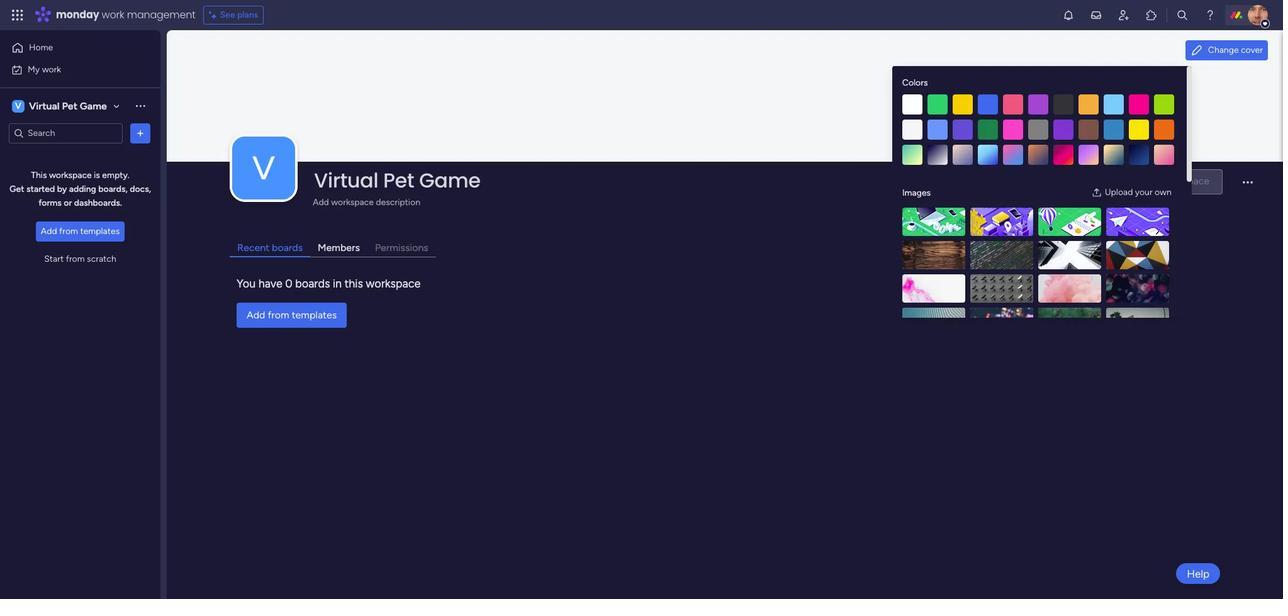 Task type: vqa. For each thing, say whether or not it's contained in the screenshot.
left the 'add from templates'
yes



Task type: locate. For each thing, give the bounding box(es) containing it.
add from templates button up start from scratch
[[36, 222, 125, 242]]

0 vertical spatial from
[[59, 226, 78, 237]]

start from scratch button
[[39, 249, 121, 269]]

0 vertical spatial workspace
[[49, 170, 92, 181]]

add from templates button down 0
[[237, 303, 347, 328]]

1 horizontal spatial add
[[247, 309, 265, 321]]

2 vertical spatial workspace
[[366, 277, 421, 291]]

my work button
[[8, 59, 135, 80]]

templates up scratch
[[80, 226, 120, 237]]

0 horizontal spatial workspace image
[[12, 99, 25, 113]]

0 horizontal spatial v
[[15, 100, 21, 111]]

work inside my work "button"
[[42, 64, 61, 75]]

from
[[59, 226, 78, 237], [66, 254, 85, 264], [268, 309, 289, 321]]

2 vertical spatial from
[[268, 309, 289, 321]]

workspace up 'by'
[[49, 170, 92, 181]]

workspace down the permissions
[[366, 277, 421, 291]]

0 horizontal spatial add from templates button
[[36, 222, 125, 242]]

workspace options image
[[134, 100, 147, 112]]

work right monday
[[102, 8, 124, 22]]

game up search in workspace field
[[80, 100, 107, 112]]

0 vertical spatial work
[[102, 8, 124, 22]]

0 horizontal spatial work
[[42, 64, 61, 75]]

0 vertical spatial add from templates
[[41, 226, 120, 237]]

boards right recent on the top of page
[[272, 242, 303, 254]]

add from templates
[[41, 226, 120, 237], [247, 309, 337, 321]]

0 horizontal spatial templates
[[80, 226, 120, 237]]

my work
[[28, 64, 61, 75]]

workspace left description
[[331, 197, 374, 208]]

1 vertical spatial workspace image
[[232, 137, 295, 200]]

templates for add from templates button to the right
[[292, 309, 337, 321]]

1 horizontal spatial virtual
[[314, 166, 379, 195]]

pet up search in workspace field
[[62, 100, 77, 112]]

inbox image
[[1090, 9, 1103, 21]]

1 vertical spatial workspace
[[331, 197, 374, 208]]

0 horizontal spatial game
[[80, 100, 107, 112]]

docs,
[[130, 184, 151, 195]]

0 vertical spatial add from templates button
[[36, 222, 125, 242]]

virtual
[[29, 100, 60, 112], [314, 166, 379, 195]]

permissions
[[375, 242, 429, 254]]

add from templates down 0
[[247, 309, 337, 321]]

add from templates button
[[36, 222, 125, 242], [237, 303, 347, 328]]

1 vertical spatial boards
[[295, 277, 330, 291]]

game up description
[[419, 166, 481, 195]]

work right my
[[42, 64, 61, 75]]

1 vertical spatial from
[[66, 254, 85, 264]]

started
[[26, 184, 55, 195]]

2 vertical spatial add
[[247, 309, 265, 321]]

members
[[318, 242, 360, 254]]

virtual up search in workspace field
[[29, 100, 60, 112]]

1 horizontal spatial templates
[[292, 309, 337, 321]]

help button
[[1177, 563, 1221, 584]]

v
[[15, 100, 21, 111], [252, 149, 275, 188]]

0 horizontal spatial add from templates
[[41, 226, 120, 237]]

own
[[1155, 187, 1172, 198]]

1 vertical spatial add from templates
[[247, 309, 337, 321]]

this
[[345, 277, 363, 291]]

0 horizontal spatial pet
[[62, 100, 77, 112]]

add from templates for the topmost add from templates button
[[41, 226, 120, 237]]

search everything image
[[1177, 9, 1189, 21]]

work
[[102, 8, 124, 22], [42, 64, 61, 75]]

from down have on the top
[[268, 309, 289, 321]]

from right "start"
[[66, 254, 85, 264]]

add workspace description
[[313, 197, 420, 208]]

virtual pet game up description
[[314, 166, 481, 195]]

0 vertical spatial add
[[313, 197, 329, 208]]

1 vertical spatial virtual pet game
[[314, 166, 481, 195]]

0 horizontal spatial add
[[41, 226, 57, 237]]

workspace inside the 'this workspace is empty. get started by adding boards, docs, forms or dashboards.'
[[49, 170, 92, 181]]

virtual pet game up search in workspace field
[[29, 100, 107, 112]]

by
[[57, 184, 67, 195]]

1 horizontal spatial virtual pet game
[[314, 166, 481, 195]]

1 vertical spatial v
[[252, 149, 275, 188]]

add down you
[[247, 309, 265, 321]]

0 vertical spatial virtual
[[29, 100, 60, 112]]

monday
[[56, 8, 99, 22]]

plans
[[237, 9, 258, 20]]

1 vertical spatial add from templates button
[[237, 303, 347, 328]]

or
[[64, 198, 72, 208]]

1 horizontal spatial v
[[252, 149, 275, 188]]

0 vertical spatial workspace image
[[12, 99, 25, 113]]

pet up description
[[383, 166, 414, 195]]

boards right 0
[[295, 277, 330, 291]]

my
[[28, 64, 40, 75]]

work for monday
[[102, 8, 124, 22]]

0 vertical spatial game
[[80, 100, 107, 112]]

your
[[1136, 187, 1153, 198]]

1 horizontal spatial pet
[[383, 166, 414, 195]]

templates for the topmost add from templates button
[[80, 226, 120, 237]]

1 vertical spatial game
[[419, 166, 481, 195]]

virtual up add workspace description
[[314, 166, 379, 195]]

invite members image
[[1118, 9, 1131, 21]]

upload your own button
[[1087, 183, 1177, 203]]

photo icon image
[[1092, 188, 1102, 198]]

1 horizontal spatial workspace image
[[232, 137, 295, 200]]

from inside button
[[66, 254, 85, 264]]

upload your own
[[1105, 187, 1172, 198]]

v inside workspace selection 'element'
[[15, 100, 21, 111]]

templates
[[80, 226, 120, 237], [292, 309, 337, 321]]

recent boards
[[237, 242, 303, 254]]

pet inside workspace selection 'element'
[[62, 100, 77, 112]]

2 horizontal spatial add
[[313, 197, 329, 208]]

1 horizontal spatial add from templates
[[247, 309, 337, 321]]

pet
[[62, 100, 77, 112], [383, 166, 414, 195]]

empty.
[[102, 170, 130, 181]]

1 horizontal spatial work
[[102, 8, 124, 22]]

from down or
[[59, 226, 78, 237]]

1 horizontal spatial game
[[419, 166, 481, 195]]

0 horizontal spatial virtual pet game
[[29, 100, 107, 112]]

add from templates up start from scratch
[[41, 226, 120, 237]]

0 vertical spatial pet
[[62, 100, 77, 112]]

this
[[31, 170, 47, 181]]

0 vertical spatial v
[[15, 100, 21, 111]]

0 horizontal spatial virtual
[[29, 100, 60, 112]]

boards
[[272, 242, 303, 254], [295, 277, 330, 291]]

0 vertical spatial virtual pet game
[[29, 100, 107, 112]]

workspace image
[[12, 99, 25, 113], [232, 137, 295, 200]]

add
[[313, 197, 329, 208], [41, 226, 57, 237], [247, 309, 265, 321]]

workspace for this
[[49, 170, 92, 181]]

0 vertical spatial templates
[[80, 226, 120, 237]]

game inside workspace selection 'element'
[[80, 100, 107, 112]]

templates down 'you have 0 boards in this workspace'
[[292, 309, 337, 321]]

add up "start"
[[41, 226, 57, 237]]

1 vertical spatial templates
[[292, 309, 337, 321]]

workspace
[[49, 170, 92, 181], [331, 197, 374, 208], [366, 277, 421, 291]]

virtual pet game
[[29, 100, 107, 112], [314, 166, 481, 195]]

game
[[80, 100, 107, 112], [419, 166, 481, 195]]

add from templates for add from templates button to the right
[[247, 309, 337, 321]]

1 vertical spatial add
[[41, 226, 57, 237]]

add up members
[[313, 197, 329, 208]]

1 vertical spatial work
[[42, 64, 61, 75]]

virtual pet game inside workspace selection 'element'
[[29, 100, 107, 112]]



Task type: describe. For each thing, give the bounding box(es) containing it.
home
[[29, 42, 53, 53]]

select product image
[[11, 9, 24, 21]]

workspace for add
[[331, 197, 374, 208]]

Virtual Pet Game field
[[311, 166, 1109, 195]]

monday work management
[[56, 8, 196, 22]]

start from scratch
[[44, 254, 116, 264]]

is
[[94, 170, 100, 181]]

see plans
[[220, 9, 258, 20]]

v2 ellipsis image
[[1243, 181, 1253, 192]]

adding
[[69, 184, 96, 195]]

colors
[[903, 77, 928, 88]]

workspace image inside 'element'
[[12, 99, 25, 113]]

virtual inside workspace selection 'element'
[[29, 100, 60, 112]]

dashboards.
[[74, 198, 122, 208]]

cover
[[1241, 45, 1263, 55]]

help
[[1187, 568, 1210, 580]]

from for the topmost add from templates button
[[59, 226, 78, 237]]

scratch
[[87, 254, 116, 264]]

home button
[[8, 38, 135, 58]]

0 vertical spatial boards
[[272, 242, 303, 254]]

change cover
[[1209, 45, 1263, 55]]

notifications image
[[1063, 9, 1075, 21]]

change
[[1209, 45, 1239, 55]]

see
[[220, 9, 235, 20]]

upload
[[1105, 187, 1133, 198]]

see plans button
[[203, 6, 264, 25]]

this workspace is empty. get started by adding boards, docs, forms or dashboards.
[[9, 170, 151, 208]]

recent
[[237, 242, 270, 254]]

workspace selection element
[[12, 99, 109, 114]]

forms
[[38, 198, 62, 208]]

boards,
[[98, 184, 128, 195]]

james peterson image
[[1248, 5, 1269, 25]]

1 vertical spatial pet
[[383, 166, 414, 195]]

v button
[[232, 137, 295, 200]]

images
[[903, 187, 931, 198]]

have
[[259, 277, 283, 291]]

1 vertical spatial virtual
[[314, 166, 379, 195]]

options image
[[134, 127, 147, 139]]

get
[[9, 184, 24, 195]]

management
[[127, 8, 196, 22]]

apps image
[[1146, 9, 1158, 21]]

0
[[285, 277, 293, 291]]

add for the topmost add from templates button
[[41, 226, 57, 237]]

work for my
[[42, 64, 61, 75]]

from for start from scratch button on the left of page
[[66, 254, 85, 264]]

in
[[333, 277, 342, 291]]

you have 0 boards in this workspace
[[237, 277, 421, 291]]

v inside popup button
[[252, 149, 275, 188]]

you
[[237, 277, 256, 291]]

change cover button
[[1186, 40, 1269, 60]]

1 horizontal spatial add from templates button
[[237, 303, 347, 328]]

add for add from templates button to the right
[[247, 309, 265, 321]]

start
[[44, 254, 64, 264]]

help image
[[1204, 9, 1217, 21]]

Search in workspace field
[[26, 126, 105, 140]]

from for add from templates button to the right
[[268, 309, 289, 321]]

description
[[376, 197, 420, 208]]



